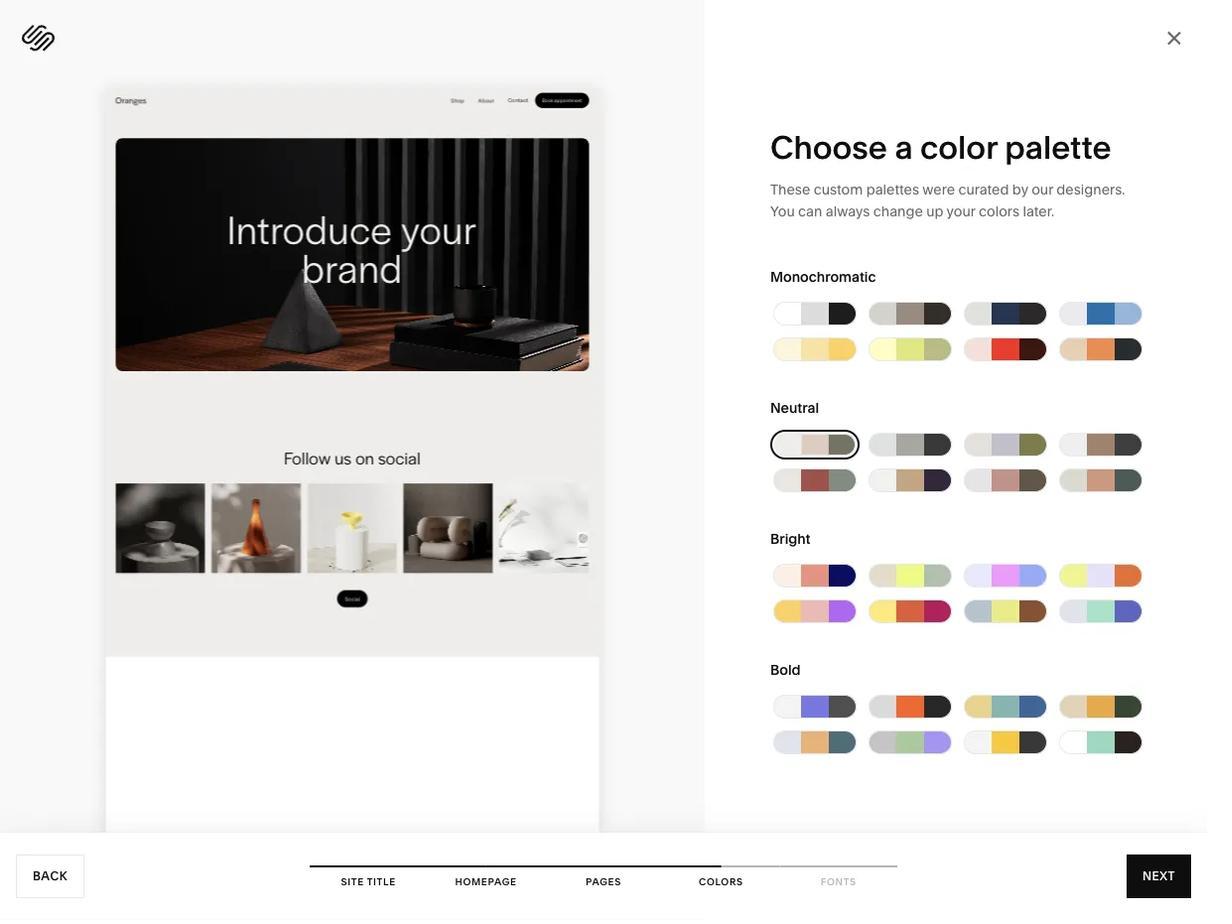 Task type: describe. For each thing, give the bounding box(es) containing it.
next button
[[1127, 855, 1191, 898]]

palette
[[1005, 128, 1111, 166]]

neutral
[[770, 400, 819, 416]]

up
[[926, 203, 944, 220]]

monochromatic
[[770, 269, 876, 285]]

you
[[770, 203, 795, 220]]

by
[[1012, 181, 1028, 198]]

change
[[873, 203, 923, 220]]

custom
[[814, 181, 863, 198]]

back
[[33, 869, 68, 883]]

choose
[[770, 128, 887, 166]]

later.
[[1023, 203, 1054, 220]]

title
[[367, 876, 396, 887]]

these custom palettes were curated by our designers. you can always change up your colors later.
[[770, 181, 1125, 220]]

next
[[1142, 869, 1175, 883]]

colors
[[979, 203, 1019, 220]]

choose a color palette
[[770, 128, 1111, 166]]

were
[[922, 181, 955, 198]]

color
[[920, 128, 997, 166]]

colors
[[699, 876, 743, 887]]



Task type: locate. For each thing, give the bounding box(es) containing it.
site
[[341, 876, 364, 887]]

homepage
[[455, 876, 517, 887]]

back button
[[16, 855, 84, 898]]

curated
[[958, 181, 1009, 198]]

pages
[[586, 876, 621, 887]]

bold
[[770, 662, 801, 678]]

these
[[770, 181, 810, 198]]

bright
[[770, 531, 811, 547]]

your
[[947, 203, 975, 220]]

our
[[1032, 181, 1053, 198]]

a
[[895, 128, 913, 166]]

site title
[[341, 876, 396, 887]]

can
[[798, 203, 822, 220]]

palettes
[[866, 181, 919, 198]]

fonts
[[821, 876, 856, 887]]

designers.
[[1057, 181, 1125, 198]]

always
[[826, 203, 870, 220]]



Task type: vqa. For each thing, say whether or not it's contained in the screenshot.
Site
yes



